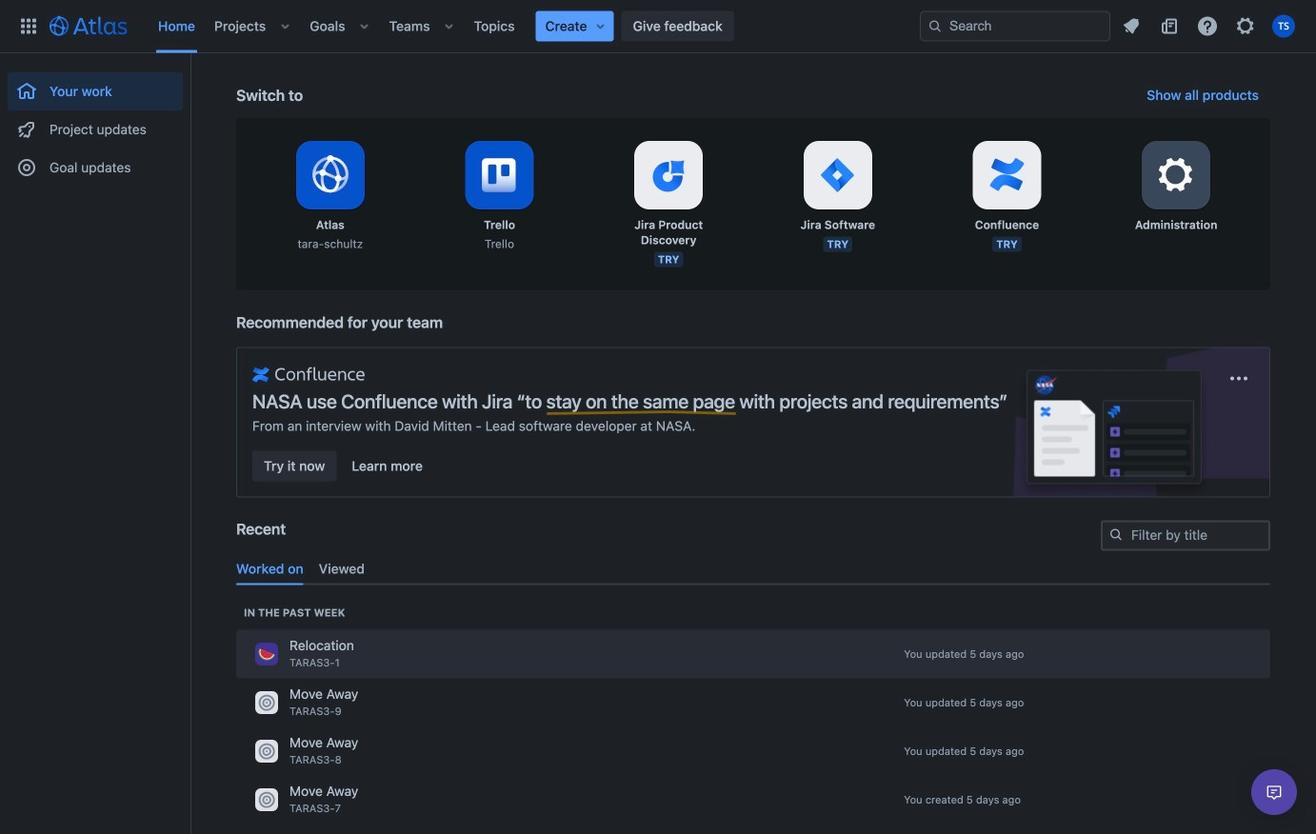 Task type: describe. For each thing, give the bounding box(es) containing it.
settings image
[[1154, 152, 1199, 198]]

notifications image
[[1120, 15, 1143, 38]]

top element
[[11, 0, 920, 53]]

open intercom messenger image
[[1263, 781, 1286, 804]]

2 townsquare image from the top
[[255, 740, 278, 763]]



Task type: vqa. For each thing, say whether or not it's contained in the screenshot.
second townsquare IMAGE from the top
yes



Task type: locate. For each thing, give the bounding box(es) containing it.
0 vertical spatial townsquare image
[[255, 691, 278, 714]]

1 townsquare image from the top
[[255, 691, 278, 714]]

confluence image
[[252, 363, 365, 386], [252, 363, 365, 386]]

3 townsquare image from the top
[[255, 789, 278, 811]]

settings image
[[1234, 15, 1257, 38]]

cross-flow recommendation banner element
[[236, 313, 1271, 521]]

account image
[[1273, 15, 1295, 38]]

Search field
[[920, 11, 1111, 41]]

2 vertical spatial townsquare image
[[255, 789, 278, 811]]

townsquare image
[[255, 643, 278, 666]]

group
[[8, 53, 183, 192]]

townsquare image
[[255, 691, 278, 714], [255, 740, 278, 763], [255, 789, 278, 811]]

help image
[[1196, 15, 1219, 38]]

heading
[[244, 605, 345, 620]]

1 vertical spatial townsquare image
[[255, 740, 278, 763]]

None search field
[[920, 11, 1111, 41]]

Filter by title field
[[1103, 522, 1269, 549]]

banner
[[0, 0, 1316, 53]]

switch to... image
[[17, 15, 40, 38]]

search image
[[928, 19, 943, 34]]

search image
[[1109, 527, 1124, 542]]

tab list
[[229, 554, 1278, 585]]



